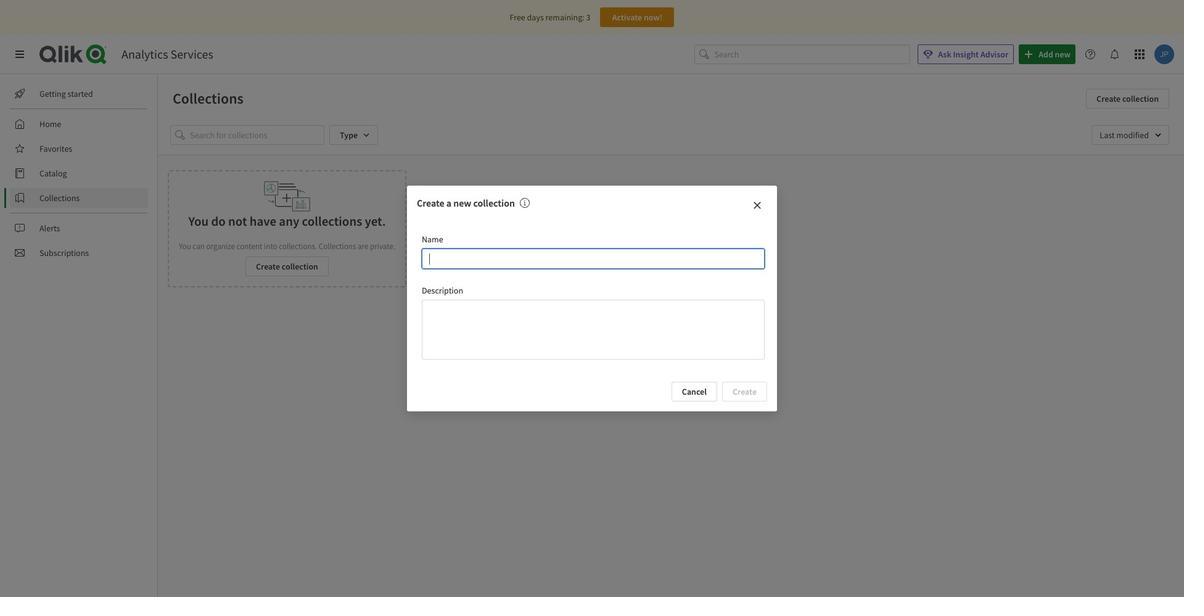 Task type: describe. For each thing, give the bounding box(es) containing it.
getting
[[39, 88, 66, 99]]

navigation pane element
[[0, 79, 157, 268]]

collection inside dialog
[[473, 197, 515, 209]]

you can organize content into collections. collections are private.
[[179, 241, 395, 252]]

analytics services
[[122, 46, 213, 62]]

cancel
[[682, 386, 707, 397]]

activate
[[612, 12, 642, 23]]

last modified image
[[1092, 125, 1169, 145]]

Name text field
[[422, 249, 765, 269]]

close sidebar menu image
[[15, 49, 25, 59]]

getting started
[[39, 88, 93, 99]]

1 horizontal spatial create collection
[[1097, 93, 1159, 104]]

0 vertical spatial create collection button
[[1086, 89, 1169, 109]]

activate now! link
[[600, 7, 674, 27]]

a
[[446, 197, 452, 209]]

organize
[[206, 241, 235, 252]]

0 vertical spatial collection
[[1122, 93, 1159, 104]]

yet.
[[365, 213, 386, 229]]

not
[[228, 213, 247, 229]]

name
[[422, 234, 443, 245]]

any
[[279, 213, 299, 229]]

free days remaining: 3
[[510, 12, 591, 23]]

insight
[[953, 49, 979, 60]]

searchbar element
[[695, 44, 911, 64]]

create for the topmost create collection button
[[1097, 93, 1121, 104]]

have
[[250, 213, 276, 229]]

remaining:
[[546, 12, 585, 23]]

0 vertical spatial collections
[[173, 89, 244, 108]]

analytics
[[122, 46, 168, 62]]

create for leftmost create collection button
[[256, 261, 280, 272]]

ask insight advisor
[[938, 49, 1009, 60]]

favorites link
[[10, 139, 148, 159]]

analytics services element
[[122, 46, 213, 62]]

content
[[237, 241, 262, 252]]

filters region
[[158, 115, 1184, 155]]



Task type: vqa. For each thing, say whether or not it's contained in the screenshot.
left Collections
yes



Task type: locate. For each thing, give the bounding box(es) containing it.
collections inside the navigation pane element
[[39, 192, 80, 204]]

0 vertical spatial create
[[1097, 93, 1121, 104]]

are
[[358, 241, 368, 252]]

now!
[[644, 12, 663, 23]]

create collection button
[[1086, 89, 1169, 109], [246, 257, 329, 276]]

1 horizontal spatial create
[[417, 197, 444, 209]]

you do not have any collections yet.
[[188, 213, 386, 229]]

favorites
[[39, 143, 72, 154]]

collections
[[173, 89, 244, 108], [39, 192, 80, 204], [319, 241, 356, 252]]

create collection button down you can organize content into collections. collections are private.
[[246, 257, 329, 276]]

collections down catalog at the left top of the page
[[39, 192, 80, 204]]

you left do
[[188, 213, 209, 229]]

2 horizontal spatial create
[[1097, 93, 1121, 104]]

collections
[[302, 213, 362, 229]]

collection right new
[[473, 197, 515, 209]]

you left can at left top
[[179, 241, 191, 252]]

create collection
[[1097, 93, 1159, 104], [256, 261, 318, 272]]

0 horizontal spatial collections
[[39, 192, 80, 204]]

ask
[[938, 49, 952, 60]]

subscriptions
[[39, 247, 89, 258]]

1 vertical spatial create collection button
[[246, 257, 329, 276]]

private.
[[370, 241, 395, 252]]

0 horizontal spatial create
[[256, 261, 280, 272]]

alerts link
[[10, 218, 148, 238]]

create
[[1097, 93, 1121, 104], [417, 197, 444, 209], [256, 261, 280, 272]]

Search text field
[[714, 44, 911, 64]]

you for you can organize content into collections. collections are private.
[[179, 241, 191, 252]]

2 vertical spatial collection
[[282, 261, 318, 272]]

into
[[264, 241, 277, 252]]

create collection up last modified image in the right top of the page
[[1097, 93, 1159, 104]]

can
[[193, 241, 205, 252]]

0 horizontal spatial create collection
[[256, 261, 318, 272]]

alerts
[[39, 223, 60, 234]]

2 vertical spatial collections
[[319, 241, 356, 252]]

create inside create collection element
[[256, 261, 280, 272]]

1 horizontal spatial create collection button
[[1086, 89, 1169, 109]]

catalog
[[39, 168, 67, 179]]

collections link
[[10, 188, 148, 208]]

close image
[[752, 201, 762, 211]]

create down into
[[256, 261, 280, 272]]

Search for collections text field
[[190, 125, 324, 145]]

create collection element
[[168, 170, 406, 287]]

2 horizontal spatial collection
[[1122, 93, 1159, 104]]

1 vertical spatial collections
[[39, 192, 80, 204]]

new
[[453, 197, 471, 209]]

1 vertical spatial create collection
[[256, 261, 318, 272]]

days
[[527, 12, 544, 23]]

started
[[68, 88, 93, 99]]

home
[[39, 118, 61, 130]]

advisor
[[981, 49, 1009, 60]]

you for you do not have any collections yet.
[[188, 213, 209, 229]]

collection
[[1122, 93, 1159, 104], [473, 197, 515, 209], [282, 261, 318, 272]]

subscriptions link
[[10, 243, 148, 263]]

1 horizontal spatial collection
[[473, 197, 515, 209]]

create inside create a new collection dialog
[[417, 197, 444, 209]]

0 vertical spatial create collection
[[1097, 93, 1159, 104]]

2 horizontal spatial collections
[[319, 241, 356, 252]]

activate now!
[[612, 12, 663, 23]]

collections left "are"
[[319, 241, 356, 252]]

collection up last modified image in the right top of the page
[[1122, 93, 1159, 104]]

ask insight advisor button
[[918, 44, 1014, 64]]

description
[[422, 285, 463, 296]]

collections.
[[279, 241, 317, 252]]

1 horizontal spatial collections
[[173, 89, 244, 108]]

services
[[171, 46, 213, 62]]

2 vertical spatial create
[[256, 261, 280, 272]]

cancel button
[[672, 382, 717, 401]]

1 vertical spatial you
[[179, 241, 191, 252]]

free
[[510, 12, 525, 23]]

3
[[586, 12, 591, 23]]

1 vertical spatial collection
[[473, 197, 515, 209]]

create left a
[[417, 197, 444, 209]]

collections inside create collection element
[[319, 241, 356, 252]]

getting started link
[[10, 84, 148, 104]]

collections down services
[[173, 89, 244, 108]]

Description text field
[[422, 299, 765, 359]]

create a new collection
[[417, 197, 515, 209]]

do
[[211, 213, 226, 229]]

1 vertical spatial create
[[417, 197, 444, 209]]

0 vertical spatial you
[[188, 213, 209, 229]]

create collection button up last modified image in the right top of the page
[[1086, 89, 1169, 109]]

0 horizontal spatial collection
[[282, 261, 318, 272]]

0 horizontal spatial create collection button
[[246, 257, 329, 276]]

create up last modified image in the right top of the page
[[1097, 93, 1121, 104]]

create collection down you can organize content into collections. collections are private.
[[256, 261, 318, 272]]

you
[[188, 213, 209, 229], [179, 241, 191, 252]]

home link
[[10, 114, 148, 134]]

create a new collection dialog
[[407, 186, 777, 411]]

catalog link
[[10, 163, 148, 183]]

collection down collections.
[[282, 261, 318, 272]]



